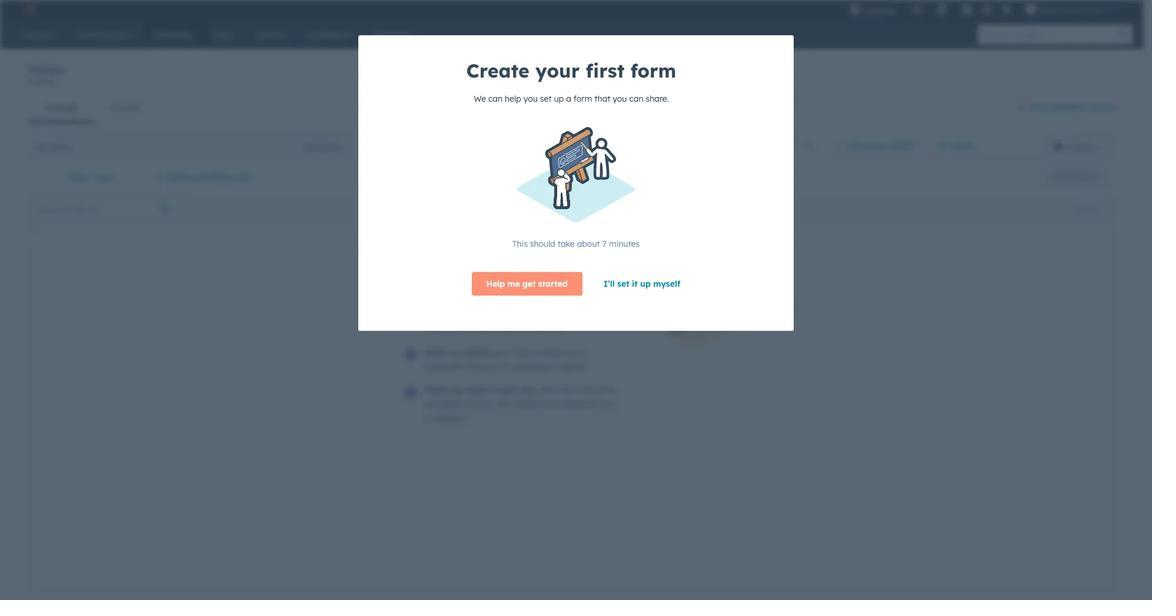 Task type: locate. For each thing, give the bounding box(es) containing it.
create
[[466, 59, 530, 82], [405, 270, 444, 284]]

2 can from the left
[[629, 94, 644, 104]]

all
[[938, 141, 948, 151], [38, 142, 47, 152]]

marketplaces button
[[930, 0, 955, 19]]

actions
[[1074, 205, 1098, 213]]

1 horizontal spatial set
[[617, 279, 630, 289]]

create your first form
[[466, 59, 676, 82]]

view inside button
[[1083, 172, 1098, 181]]

gather
[[590, 310, 616, 321]]

you. left "no"
[[483, 362, 500, 373]]

save
[[1064, 172, 1081, 181]]

0 horizontal spatial create
[[405, 270, 444, 284]]

up
[[554, 94, 564, 104], [640, 279, 651, 289], [453, 385, 463, 396]]

calling icon button
[[908, 2, 928, 17]]

to left the start in the left of the page
[[517, 270, 529, 284]]

0 vertical spatial set
[[540, 94, 552, 104]]

a inside whenever someone completes a form, their details are stored for you in hubspot.
[[466, 400, 471, 410]]

forms for non-
[[623, 142, 646, 152]]

help
[[505, 94, 521, 104]]

all for all forms
[[38, 142, 47, 152]]

1 vertical spatial forms
[[1090, 102, 1115, 112]]

0 horizontal spatial to
[[517, 270, 529, 284]]

view right the save
[[1083, 172, 1098, 181]]

1 vertical spatial set
[[617, 279, 630, 289]]

hubspot.
[[433, 414, 469, 424]]

should
[[530, 239, 556, 249]]

a down create your first form
[[566, 94, 571, 104]]

you right for
[[599, 400, 614, 410]]

2 horizontal spatial a
[[566, 94, 571, 104]]

their
[[496, 400, 514, 410]]

i'll set it up myself button
[[604, 277, 681, 291]]

suits
[[498, 385, 518, 396]]

analyze button
[[94, 94, 157, 122]]

1 horizontal spatial view
[[1083, 172, 1098, 181]]

this should take about 7 minutes
[[513, 239, 640, 249]]

you. up details at the bottom left
[[520, 385, 537, 396]]

1 horizontal spatial forms
[[1090, 102, 1115, 112]]

to inside the create a free form to start gathering leads
[[517, 270, 529, 284]]

forms
[[28, 62, 65, 77], [1090, 102, 1115, 112]]

0 vertical spatial view
[[867, 141, 886, 151]]

0 vertical spatial up
[[554, 94, 564, 104]]

settings image
[[982, 5, 992, 16]]

no
[[502, 362, 513, 373]]

help me get started
[[486, 279, 568, 289]]

0 vertical spatial a
[[566, 94, 571, 104]]

navigation
[[28, 94, 157, 122]]

1 horizontal spatial a
[[466, 400, 471, 410]]

share.
[[646, 94, 669, 104]]

2 horizontal spatial up
[[640, 279, 651, 289]]

in
[[423, 414, 430, 424]]

up left myself
[[640, 279, 651, 289]]

free
[[459, 270, 482, 284]]

you.
[[483, 362, 500, 373], [520, 385, 537, 396]]

your inside designed to gather the information your business needs.
[[486, 324, 503, 335]]

a
[[566, 94, 571, 104], [447, 270, 455, 284], [466, 400, 471, 410]]

forms up form
[[49, 142, 72, 152]]

views
[[951, 141, 974, 151]]

view for add
[[867, 141, 886, 151]]

first
[[586, 59, 625, 82]]

1 vertical spatial you.
[[520, 385, 537, 396]]

0 vertical spatial to
[[517, 270, 529, 284]]

0 horizontal spatial a
[[447, 270, 455, 284]]

forms right 0
[[35, 78, 55, 87]]

advanced
[[168, 172, 209, 182]]

type
[[94, 172, 114, 182]]

form
[[631, 59, 676, 82], [574, 94, 592, 104], [485, 270, 514, 284], [511, 348, 530, 358]]

it right i'll
[[632, 279, 638, 289]]

follow
[[423, 385, 450, 396]]

all left views
[[938, 141, 948, 151]]

notifications button
[[997, 0, 1017, 19]]

1 horizontal spatial can
[[629, 94, 644, 104]]

1 horizontal spatial create
[[466, 59, 530, 82]]

a left form,
[[466, 400, 471, 410]]

to left gather
[[580, 310, 588, 321]]

hubspot
[[587, 142, 621, 152]]

1 vertical spatial a
[[447, 270, 455, 284]]

1 horizontal spatial it
[[632, 279, 638, 289]]

forms right non‑hubspot
[[1090, 102, 1115, 112]]

1 vertical spatial to
[[580, 310, 588, 321]]

can
[[488, 94, 503, 104], [629, 94, 644, 104]]

a inside the create a free form to start gathering leads
[[447, 270, 455, 284]]

menu
[[842, 0, 1129, 19]]

1 vertical spatial up
[[640, 279, 651, 289]]

0 horizontal spatial you.
[[483, 362, 500, 373]]

needs.
[[541, 324, 566, 335]]

1 horizontal spatial all
[[938, 141, 948, 151]]

0 horizontal spatial set
[[540, 94, 552, 104]]

hubspot link
[[14, 2, 44, 16]]

menu containing apoptosis studios 2
[[842, 0, 1129, 19]]

all down manage button in the top left of the page
[[38, 142, 47, 152]]

your up we can help you set up a form that you can share. at top
[[536, 59, 580, 82]]

0 horizontal spatial all
[[38, 142, 47, 152]]

i'll set it up myself
[[604, 279, 681, 289]]

or
[[450, 348, 459, 358]]

view right add
[[867, 141, 886, 151]]

1 vertical spatial create
[[405, 270, 444, 284]]

add
[[848, 141, 864, 151]]

create your first form dialog
[[358, 35, 794, 331]]

non-hubspot forms
[[567, 142, 646, 152]]

up down create your first form
[[554, 94, 564, 104]]

1 vertical spatial view
[[1083, 172, 1098, 181]]

create inside the create a free form to start gathering leads
[[405, 270, 444, 284]]

help me get started button
[[472, 272, 582, 296]]

manage button
[[28, 94, 94, 122]]

that
[[595, 94, 611, 104]]

to
[[517, 270, 529, 284], [580, 310, 588, 321]]

forms inside button
[[623, 142, 646, 152]]

create inside dialog
[[466, 59, 530, 82]]

0 vertical spatial forms
[[28, 62, 65, 77]]

up left when
[[453, 385, 463, 396]]

non-
[[567, 142, 587, 152]]

0 vertical spatial it
[[632, 279, 638, 289]]

published
[[303, 142, 340, 152]]

Search HubSpot search field
[[978, 25, 1122, 45]]

all views link
[[930, 134, 981, 158]]

customers
[[423, 362, 464, 373]]

0 vertical spatial create
[[466, 59, 530, 82]]

create left free
[[405, 270, 444, 284]]

it
[[632, 279, 638, 289], [490, 385, 496, 396]]

take
[[558, 239, 575, 249]]

0 horizontal spatial view
[[867, 141, 886, 151]]

1 horizontal spatial you.
[[520, 385, 537, 396]]

0 horizontal spatial forms
[[28, 62, 65, 77]]

0 horizontal spatial up
[[453, 385, 463, 396]]

(0)
[[238, 172, 249, 182]]

it left suits
[[490, 385, 496, 396]]

you. inside your form wherever your customers find you. no developer needed.
[[483, 362, 500, 373]]

1 vertical spatial it
[[490, 385, 496, 396]]

we
[[474, 94, 486, 104]]

view inside popup button
[[867, 141, 886, 151]]

all for all views
[[938, 141, 948, 151]]

forms up 0
[[28, 62, 65, 77]]

forms inside button
[[1090, 102, 1115, 112]]

set right help
[[540, 94, 552, 104]]

all inside all views link
[[938, 141, 948, 151]]

forms inside forms 0 forms
[[35, 78, 55, 87]]

you right help
[[524, 94, 538, 104]]

a left free
[[447, 270, 455, 284]]

0 vertical spatial you.
[[483, 362, 500, 373]]

developer
[[516, 362, 554, 373]]

information
[[438, 324, 484, 335]]

i'll
[[604, 279, 615, 289]]

menu item
[[904, 0, 907, 19]]

0 horizontal spatial can
[[488, 94, 503, 104]]

set right i'll
[[617, 279, 630, 289]]

can left the share.
[[629, 94, 644, 104]]

1 horizontal spatial to
[[580, 310, 588, 321]]

2 vertical spatial a
[[466, 400, 471, 410]]

all inside all forms button
[[38, 142, 47, 152]]

your left business
[[486, 324, 503, 335]]

your
[[536, 59, 580, 82], [486, 324, 503, 335], [492, 348, 509, 358], [570, 348, 587, 358]]

create up help
[[466, 59, 530, 82]]

it inside button
[[632, 279, 638, 289]]

search image
[[1119, 31, 1127, 39]]

can right we
[[488, 94, 503, 104]]

forms right hubspot
[[623, 142, 646, 152]]

advanced filters (0)
[[168, 172, 249, 182]]

settings link
[[980, 3, 994, 16]]



Task type: describe. For each thing, give the bounding box(es) containing it.
are
[[544, 400, 557, 410]]

me
[[508, 279, 520, 289]]

designed to gather the information your business needs.
[[423, 310, 616, 335]]

form inside your form wherever your customers find you. no developer needed.
[[511, 348, 530, 358]]

non‑hubspot
[[1031, 102, 1087, 112]]

you right the that
[[613, 94, 627, 104]]

forms 0 forms
[[28, 62, 65, 87]]

whenever someone completes a form, their details are stored for you in hubspot.
[[423, 385, 616, 424]]

create for create your first form
[[466, 59, 530, 82]]

published button
[[293, 135, 558, 158]]

advanced filters (0) button
[[148, 165, 257, 189]]

form inside the create a free form to start gathering leads
[[485, 270, 514, 284]]

the
[[423, 324, 436, 335]]

started
[[538, 279, 568, 289]]

for
[[586, 400, 597, 410]]

all views
[[938, 141, 974, 151]]

analyze
[[111, 102, 141, 113]]

myself
[[653, 279, 681, 289]]

we can help you set up a form that you can share.
[[474, 94, 669, 104]]

marketplaces image
[[937, 5, 948, 16]]

to inside designed to gather the information your business needs.
[[580, 310, 588, 321]]

0 horizontal spatial it
[[490, 385, 496, 396]]

search button
[[1113, 25, 1133, 45]]

apoptosis
[[1039, 5, 1075, 14]]

apoptosis studios 2 button
[[1019, 0, 1128, 19]]

1 can from the left
[[488, 94, 503, 104]]

wherever
[[532, 348, 567, 358]]

designed
[[542, 310, 578, 321]]

form
[[69, 172, 91, 182]]

your form wherever your customers find you. no developer needed.
[[423, 348, 587, 373]]

view for save
[[1083, 172, 1098, 181]]

details
[[516, 400, 542, 410]]

tara schultz image
[[1026, 4, 1037, 15]]

leads
[[466, 284, 498, 299]]

notifications image
[[1001, 5, 1012, 16]]

form,
[[473, 400, 494, 410]]

help
[[486, 279, 505, 289]]

follow up when it suits you.
[[423, 385, 537, 396]]

your up needed.
[[570, 348, 587, 358]]

non‑hubspot forms
[[1031, 102, 1115, 112]]

this
[[513, 239, 528, 249]]

a inside dialog
[[566, 94, 571, 104]]

your inside dialog
[[536, 59, 580, 82]]

filters
[[211, 172, 235, 182]]

completes
[[423, 400, 463, 410]]

non-hubspot forms button
[[558, 135, 823, 158]]

set inside button
[[617, 279, 630, 289]]

save view button
[[1044, 168, 1108, 187]]

7
[[603, 239, 607, 249]]

2 vertical spatial up
[[453, 385, 463, 396]]

save view
[[1064, 172, 1098, 181]]

actions button
[[1066, 202, 1112, 217]]

someone
[[581, 385, 616, 396]]

start
[[533, 270, 561, 284]]

1 horizontal spatial up
[[554, 94, 564, 104]]

(3/50)
[[888, 141, 914, 151]]

studios
[[1077, 5, 1104, 14]]

navigation containing manage
[[28, 94, 157, 122]]

whenever
[[540, 385, 578, 396]]

upgrade image
[[850, 5, 861, 16]]

add view (3/50)
[[848, 141, 914, 151]]

manage
[[45, 102, 78, 113]]

needed.
[[556, 362, 587, 373]]

form type button
[[62, 165, 129, 189]]

your up "no"
[[492, 348, 509, 358]]

apoptosis studios 2
[[1039, 5, 1111, 14]]

forms inside button
[[49, 142, 72, 152]]

Search forms search field
[[32, 199, 179, 220]]

find
[[466, 362, 481, 373]]

all forms
[[38, 142, 72, 152]]

business
[[506, 324, 539, 335]]

share or embed
[[423, 348, 489, 358]]

all forms button
[[28, 135, 293, 158]]

gathering
[[405, 284, 463, 299]]

non‑hubspot forms button
[[1018, 100, 1115, 115]]

about
[[577, 239, 600, 249]]

share
[[423, 348, 447, 358]]

minutes
[[609, 239, 640, 249]]

create a free form to start gathering leads
[[405, 270, 561, 299]]

up inside button
[[640, 279, 651, 289]]

folders
[[1068, 142, 1097, 152]]

0
[[28, 78, 33, 87]]

forms for forms
[[35, 78, 55, 87]]

you inside whenever someone completes a form, their details are stored for you in hubspot.
[[599, 400, 614, 410]]

when
[[466, 385, 488, 396]]

help button
[[957, 0, 977, 19]]

stored
[[559, 400, 584, 410]]

create for create a free form to start gathering leads
[[405, 270, 444, 284]]

calling icon image
[[913, 5, 923, 15]]

hubspot image
[[21, 2, 35, 16]]

embed
[[461, 348, 489, 358]]

help image
[[962, 5, 973, 16]]



Task type: vqa. For each thing, say whether or not it's contained in the screenshot.
List
no



